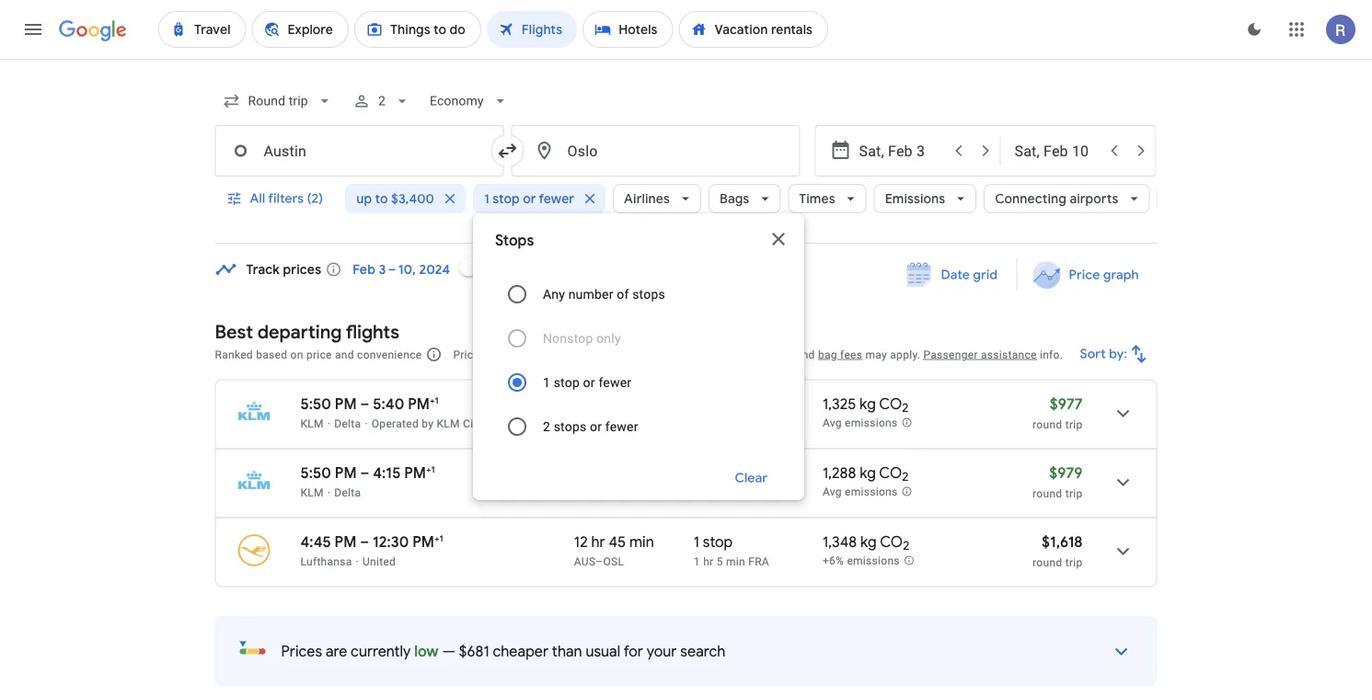 Task type: describe. For each thing, give the bounding box(es) containing it.
stop inside 1 stop 4 hr 30 min ams
[[703, 464, 733, 483]]

find the best price region
[[215, 245, 1158, 307]]

best departing flights main content
[[215, 245, 1158, 697]]

to
[[375, 191, 388, 207]]

ams
[[755, 487, 779, 499]]

sort
[[1081, 346, 1107, 363]]

adults.
[[667, 348, 703, 361]]

are
[[326, 643, 347, 661]]

passenger assistance button
[[924, 348, 1037, 361]]

Departure time: 5:50 PM. text field
[[301, 395, 357, 414]]

leaves austin-bergstrom international airport at 5:50 pm on saturday, february 3 and arrives at torp sandefjord airport at 5:40 pm on sunday, february 4. element
[[301, 395, 439, 414]]

delta for 4:15
[[334, 487, 361, 499]]

pm up "lufthansa"
[[335, 533, 357, 552]]

$977 round trip
[[1033, 395, 1083, 431]]

kg for 1,348
[[861, 533, 877, 552]]

klm for 4:15 pm
[[301, 487, 324, 499]]

Departure text field
[[859, 126, 944, 176]]

up
[[356, 191, 372, 207]]

include
[[489, 348, 526, 361]]

4:45
[[301, 533, 331, 552]]

1 inside 1 stop 4 hr 30 min ams
[[694, 464, 700, 483]]

usual
[[586, 643, 621, 661]]

best
[[215, 320, 253, 344]]

bags button
[[709, 177, 781, 221]]

5:50 pm – 5:40 pm + 1
[[301, 395, 439, 414]]

emissions for 1,348
[[847, 555, 900, 568]]

up to $3,400
[[356, 191, 434, 207]]

2 inside popup button
[[378, 93, 386, 109]]

hr inside 12 hr 45 min aus – osl
[[591, 533, 605, 552]]

klm right by
[[437, 417, 460, 430]]

trip for $979
[[1066, 487, 1083, 500]]

sort by: button
[[1073, 332, 1158, 377]]

kg for 1,288
[[860, 464, 876, 483]]

1 inside 5:50 pm – 4:15 pm + 1
[[431, 464, 435, 475]]

charges
[[752, 348, 793, 361]]

2 and from the left
[[796, 348, 815, 361]]

—
[[442, 643, 456, 661]]

1 stop 4 hr 30 min ams
[[694, 464, 779, 499]]

or inside popup button
[[523, 191, 536, 207]]

delta for 5:40
[[334, 417, 361, 430]]

main menu image
[[22, 18, 44, 41]]

+ for 5:40 pm
[[430, 395, 435, 406]]

all filters (2)
[[250, 191, 323, 207]]

prices for prices include required taxes + fees for 2 adults. optional charges and bag fees may apply. passenger assistance
[[453, 348, 486, 361]]

– inside 12 hr 45 min aus – osl
[[596, 556, 603, 568]]

$1,618 round trip
[[1033, 533, 1083, 569]]

of
[[617, 287, 629, 302]]

– for 5:40 pm
[[360, 395, 370, 414]]

connecting airports
[[995, 191, 1119, 207]]

emissions
[[885, 191, 946, 207]]

+6%
[[823, 555, 844, 568]]

2 button
[[345, 79, 419, 123]]

5:50 for 5:40 pm
[[301, 395, 331, 414]]

aus inside 12 hr 45 min aus – osl
[[574, 556, 596, 568]]

$1,618
[[1042, 533, 1083, 552]]

feb 3 – 10, 2024
[[353, 261, 451, 278]]

cheaper
[[493, 643, 549, 661]]

currently
[[351, 643, 411, 661]]

+6% emissions
[[823, 555, 900, 568]]

4
[[694, 487, 700, 499]]

any number of stops
[[543, 287, 665, 302]]

by
[[422, 417, 434, 430]]

1 inside stops option group
[[543, 375, 551, 390]]

– down taxes
[[596, 417, 603, 430]]

track
[[246, 261, 280, 278]]

track prices
[[246, 261, 322, 278]]

2 inside 1,325 kg co 2
[[902, 401, 909, 416]]

(2)
[[307, 191, 323, 207]]

$979 round trip
[[1033, 464, 1083, 500]]

by:
[[1110, 346, 1128, 363]]

required
[[529, 348, 571, 361]]

$681
[[459, 643, 489, 661]]

co for 1,288
[[879, 464, 903, 483]]

5:40
[[373, 395, 404, 414]]

2 inside stops option group
[[543, 419, 551, 435]]

kg for 1,325
[[860, 395, 876, 414]]

 image for 5:40 pm
[[328, 417, 331, 430]]

more details image
[[1100, 630, 1144, 674]]

pm right 12:30 on the left bottom of page
[[413, 533, 435, 552]]

trf
[[603, 417, 624, 430]]

ranked based on price and convenience
[[215, 348, 422, 361]]

connecting airports button
[[984, 177, 1150, 221]]

clear
[[735, 470, 768, 487]]

round for $977
[[1033, 418, 1063, 431]]

1 stop flight. element for 1,348
[[694, 533, 733, 555]]

12
[[574, 533, 588, 552]]

12 hr 45 min aus – osl
[[574, 533, 654, 568]]

12:30
[[373, 533, 409, 552]]

assistance
[[981, 348, 1037, 361]]

layover (1 of 1) is a 6 hr 10 min layover at amsterdam airport schiphol in amsterdam. element
[[694, 417, 814, 431]]

1,348
[[823, 533, 857, 552]]

1 stop or fewer button
[[473, 177, 606, 221]]

stop inside popup button
[[493, 191, 520, 207]]

airlines
[[624, 191, 670, 207]]

up to $3,400 button
[[345, 177, 466, 221]]

1 stop 1 hr 5 min fra
[[694, 533, 770, 568]]

Departure time: 5:50 PM. text field
[[301, 464, 357, 483]]

only
[[597, 331, 621, 346]]

1 and from the left
[[335, 348, 354, 361]]

graph
[[1103, 267, 1139, 284]]

45
[[609, 533, 626, 552]]

none search field containing stops
[[215, 79, 1253, 501]]

4:45 pm – 12:30 pm + 1
[[301, 533, 443, 552]]

4:15
[[373, 464, 401, 483]]

total duration 12 hr 45 min. element
[[574, 533, 694, 555]]

1 stop flight. element for 1,288
[[694, 464, 733, 486]]

min for 1,348
[[726, 556, 746, 568]]

apply.
[[890, 348, 921, 361]]

pm right the 4:15
[[404, 464, 426, 483]]

min inside 12 hr 45 min aus – osl
[[630, 533, 654, 552]]

prices for prices are currently low — $681 cheaper than usual for your search
[[281, 643, 322, 661]]

close dialog image
[[768, 228, 790, 250]]

united
[[363, 556, 396, 568]]

learn more about ranking image
[[426, 347, 442, 363]]

taxes
[[575, 348, 602, 361]]

on
[[290, 348, 303, 361]]

stop inside option group
[[554, 375, 580, 390]]

nonstop
[[543, 331, 593, 346]]

prices are currently low — $681 cheaper than usual for your search
[[281, 643, 726, 661]]

best departing flights
[[215, 320, 400, 344]]

klm for 5:40 pm
[[301, 417, 324, 430]]

1 inside 4:45 pm – 12:30 pm + 1
[[440, 533, 443, 545]]

date grid
[[941, 267, 998, 284]]

flight details. leaves austin-bergstrom international airport at 5:50 pm on saturday, february 3 and arrives at torp sandefjord airport at 5:40 pm on sunday, february 4. image
[[1102, 392, 1146, 436]]

round for $979
[[1033, 487, 1063, 500]]

1 vertical spatial fewer
[[599, 375, 632, 390]]



Task type: vqa. For each thing, say whether or not it's contained in the screenshot.
"ARE"
yes



Task type: locate. For each thing, give the bounding box(es) containing it.
round down the $977
[[1033, 418, 1063, 431]]

kg right 1,325
[[860, 395, 876, 414]]

klm down 5:50 pm text box
[[301, 417, 324, 430]]

1 avg from the top
[[823, 417, 842, 430]]

and right price
[[335, 348, 354, 361]]

osl
[[603, 556, 624, 568]]

2 fees from the left
[[841, 348, 863, 361]]

hr left 5 on the bottom right of page
[[703, 556, 714, 568]]

min right 30
[[733, 487, 752, 499]]

0 vertical spatial delta
[[334, 417, 361, 430]]

+ inside 5:50 pm – 5:40 pm + 1
[[430, 395, 435, 406]]

None search field
[[215, 79, 1253, 501]]

delta down 5:50 pm text field on the left bottom of the page
[[334, 487, 361, 499]]

hr right 4
[[703, 487, 714, 499]]

1 fees from the left
[[615, 348, 637, 361]]

airports
[[1070, 191, 1119, 207]]

avg for 1,325
[[823, 417, 842, 430]]

1 down by
[[431, 464, 435, 475]]

– left 5:40
[[360, 395, 370, 414]]

1 5:50 from the top
[[301, 395, 331, 414]]

leaves austin-bergstrom international airport at 5:50 pm on saturday, february 3 and arrives at oslo airport at 4:15 pm on sunday, february 4. element
[[301, 464, 435, 483]]

leaves austin-bergstrom international airport at 4:45 pm on saturday, february 3 and arrives at oslo airport at 12:30 pm on sunday, february 4. element
[[301, 533, 443, 552]]

None text field
[[215, 125, 504, 177], [511, 125, 800, 177], [215, 125, 504, 177], [511, 125, 800, 177]]

min
[[733, 487, 752, 499], [630, 533, 654, 552], [726, 556, 746, 568]]

2 delta from the top
[[334, 487, 361, 499]]

learn more about tracked prices image
[[325, 261, 342, 278]]

1 up operated by klm cityhopper
[[435, 395, 439, 406]]

2 vertical spatial hr
[[703, 556, 714, 568]]

flight details. leaves austin-bergstrom international airport at 4:45 pm on saturday, february 3 and arrives at oslo airport at 12:30 pm on sunday, february 4. image
[[1102, 530, 1146, 574]]

trip for $977
[[1066, 418, 1083, 431]]

1,288 kg co 2
[[823, 464, 909, 485]]

optional
[[706, 348, 749, 361]]

+ for 4:15 pm
[[426, 464, 431, 475]]

5:50 for 4:15 pm
[[301, 464, 331, 483]]

departing
[[258, 320, 342, 344]]

2 5:50 from the top
[[301, 464, 331, 483]]

pm
[[335, 395, 357, 414], [408, 395, 430, 414], [335, 464, 357, 483], [404, 464, 426, 483], [335, 533, 357, 552], [413, 533, 435, 552]]

bag fees button
[[818, 348, 863, 361]]

0 vertical spatial aus
[[574, 417, 596, 430]]

or up stops at left
[[523, 191, 536, 207]]

or
[[523, 191, 536, 207], [583, 375, 595, 390], [590, 419, 602, 435]]

1 stop or fewer up stops at left
[[484, 191, 575, 207]]

loading results progress bar
[[0, 59, 1373, 63]]

1  image from the top
[[328, 417, 331, 430]]

co for 1,325
[[879, 395, 902, 414]]

emissions for 1,325
[[845, 417, 898, 430]]

round inside $979 round trip
[[1033, 487, 1063, 500]]

2 trip from the top
[[1066, 487, 1083, 500]]

1 vertical spatial co
[[879, 464, 903, 483]]

all
[[250, 191, 265, 207]]

0 horizontal spatial prices
[[281, 643, 322, 661]]

trip inside $1,618 round trip
[[1066, 557, 1083, 569]]

1 down required
[[543, 375, 551, 390]]

Departure time: 4:45 PM. text field
[[301, 533, 357, 552]]

stop up stops at left
[[493, 191, 520, 207]]

round
[[1033, 418, 1063, 431], [1033, 487, 1063, 500], [1033, 557, 1063, 569]]

kg up the +6% emissions
[[861, 533, 877, 552]]

airlines button
[[613, 177, 702, 221]]

1 left 5 on the bottom right of page
[[694, 556, 700, 568]]

1 aus from the top
[[574, 417, 596, 430]]

+ right 12:30 on the left bottom of page
[[435, 533, 440, 545]]

fewer
[[539, 191, 575, 207], [599, 375, 632, 390], [606, 419, 639, 435]]

kg inside "1,288 kg co 2"
[[860, 464, 876, 483]]

 image
[[356, 556, 359, 568]]

2 vertical spatial min
[[726, 556, 746, 568]]

trip for $1,618
[[1066, 557, 1083, 569]]

all filters (2) button
[[215, 177, 338, 221]]

0 horizontal spatial and
[[335, 348, 354, 361]]

any
[[543, 287, 565, 302]]

1 down 4
[[694, 533, 700, 552]]

emissions button
[[874, 177, 977, 221]]

delta down 5:50 pm text box
[[334, 417, 361, 430]]

0 horizontal spatial stops
[[554, 419, 587, 435]]

date grid button
[[894, 259, 1013, 292]]

min for 1,288
[[733, 487, 752, 499]]

avg down the 1,288
[[823, 486, 842, 499]]

2 aus from the top
[[574, 556, 596, 568]]

emissions down "1,288 kg co 2"
[[845, 486, 898, 499]]

– down total duration 12 hr 45 min. element
[[596, 556, 603, 568]]

1 vertical spatial or
[[583, 375, 595, 390]]

min inside 1 stop 4 hr 30 min ams
[[733, 487, 752, 499]]

kg
[[860, 395, 876, 414], [860, 464, 876, 483], [861, 533, 877, 552]]

price graph
[[1069, 267, 1139, 284]]

round down $1,618 text box
[[1033, 557, 1063, 569]]

1 stop or fewer down taxes
[[543, 375, 632, 390]]

1 inside 5:50 pm – 5:40 pm + 1
[[435, 395, 439, 406]]

clear button
[[713, 457, 790, 501]]

avg emissions for 1,288
[[823, 486, 898, 499]]

1,348 kg co 2
[[823, 533, 910, 554]]

1 vertical spatial hr
[[591, 533, 605, 552]]

0 vertical spatial prices
[[453, 348, 486, 361]]

– up united at the bottom of page
[[360, 533, 369, 552]]

2 avg from the top
[[823, 486, 842, 499]]

low
[[414, 643, 439, 661]]

aus left trf
[[574, 417, 596, 430]]

kg right the 1,288
[[860, 464, 876, 483]]

min right 45
[[630, 533, 654, 552]]

1 horizontal spatial prices
[[453, 348, 486, 361]]

passenger
[[924, 348, 978, 361]]

search
[[681, 643, 726, 661]]

pm left 5:40
[[335, 395, 357, 414]]

0 vertical spatial kg
[[860, 395, 876, 414]]

round down $979
[[1033, 487, 1063, 500]]

0 vertical spatial avg emissions
[[823, 417, 898, 430]]

1 delta from the top
[[334, 417, 361, 430]]

stops
[[633, 287, 665, 302], [554, 419, 587, 435]]

1
[[484, 191, 490, 207], [543, 375, 551, 390], [435, 395, 439, 406], [431, 464, 435, 475], [694, 464, 700, 483], [440, 533, 443, 545], [694, 533, 700, 552], [694, 556, 700, 568]]

1 vertical spatial kg
[[860, 464, 876, 483]]

1 stop flight. element up 5 on the bottom right of page
[[694, 533, 733, 555]]

round inside $1,618 round trip
[[1033, 557, 1063, 569]]

aus
[[574, 417, 596, 430], [574, 556, 596, 568]]

layover (1 of 1) is a 4 hr 30 min layover at amsterdam airport schiphol in amsterdam. element
[[694, 486, 814, 500]]

1 vertical spatial aus
[[574, 556, 596, 568]]

stop up 5 on the bottom right of page
[[703, 533, 733, 552]]

or left trf
[[590, 419, 602, 435]]

or down taxes
[[583, 375, 595, 390]]

co
[[879, 395, 902, 414], [879, 464, 903, 483], [880, 533, 903, 552]]

5
[[717, 556, 723, 568]]

1 stop or fewer
[[484, 191, 575, 207], [543, 375, 632, 390]]

5:50
[[301, 395, 331, 414], [301, 464, 331, 483]]

1 horizontal spatial stops
[[633, 287, 665, 302]]

co right 1,325
[[879, 395, 902, 414]]

fewer inside popup button
[[539, 191, 575, 207]]

trip down $1,618 text box
[[1066, 557, 1083, 569]]

1 stop flight. element up 30
[[694, 464, 733, 486]]

+ down only
[[605, 348, 612, 361]]

cityhopper
[[463, 417, 519, 430]]

bag
[[818, 348, 838, 361]]

1 vertical spatial for
[[624, 643, 643, 661]]

2 1 stop flight. element from the top
[[694, 533, 733, 555]]

co right the 1,288
[[879, 464, 903, 483]]

2 avg emissions from the top
[[823, 486, 898, 499]]

0 vertical spatial co
[[879, 395, 902, 414]]

1 vertical spatial delta
[[334, 487, 361, 499]]

co for 1,348
[[880, 533, 903, 552]]

1 vertical spatial prices
[[281, 643, 322, 661]]

nonstop only
[[543, 331, 621, 346]]

5:50 pm – 4:15 pm + 1
[[301, 464, 435, 483]]

co inside "1,288 kg co 2"
[[879, 464, 903, 483]]

kg inside 1,325 kg co 2
[[860, 395, 876, 414]]

emissions down 1,325 kg co 2
[[845, 417, 898, 430]]

1 horizontal spatial and
[[796, 348, 815, 361]]

stops right "of"
[[633, 287, 665, 302]]

convenience
[[357, 348, 422, 361]]

2 vertical spatial kg
[[861, 533, 877, 552]]

connecting
[[995, 191, 1067, 207]]

5:50 up 4:45
[[301, 464, 331, 483]]

may
[[866, 348, 887, 361]]

kg inside 1,348 kg co 2
[[861, 533, 877, 552]]

0 horizontal spatial fees
[[615, 348, 637, 361]]

for left your
[[624, 643, 643, 661]]

0 vertical spatial stops
[[633, 287, 665, 302]]

1 stop or fewer inside popup button
[[484, 191, 575, 207]]

avg emissions for 1,325
[[823, 417, 898, 430]]

1 right 12:30 on the left bottom of page
[[440, 533, 443, 545]]

None field
[[215, 85, 341, 118], [422, 85, 517, 118], [215, 85, 341, 118], [422, 85, 517, 118]]

grid
[[974, 267, 998, 284]]

– for 12:30 pm
[[360, 533, 369, 552]]

times button
[[788, 177, 867, 221]]

bags
[[720, 191, 750, 207]]

hr for 1,288
[[703, 487, 714, 499]]

+ inside 5:50 pm – 4:15 pm + 1
[[426, 464, 431, 475]]

–
[[360, 395, 370, 414], [596, 417, 603, 430], [360, 464, 370, 483], [360, 533, 369, 552], [596, 556, 603, 568]]

0 vertical spatial 5:50
[[301, 395, 331, 414]]

hr
[[703, 487, 714, 499], [591, 533, 605, 552], [703, 556, 714, 568]]

duration, not selected image
[[1158, 177, 1253, 221]]

0 vertical spatial fewer
[[539, 191, 575, 207]]

0 vertical spatial emissions
[[845, 417, 898, 430]]

3 round from the top
[[1033, 557, 1063, 569]]

0 vertical spatial 1 stop or fewer
[[484, 191, 575, 207]]

1 vertical spatial emissions
[[845, 486, 898, 499]]

2 vertical spatial or
[[590, 419, 602, 435]]

1 stop or fewer inside stops option group
[[543, 375, 632, 390]]

1 vertical spatial round
[[1033, 487, 1063, 500]]

co up the +6% emissions
[[880, 533, 903, 552]]

than
[[552, 643, 582, 661]]

stops option group
[[495, 272, 782, 449]]

0 vertical spatial or
[[523, 191, 536, 207]]

977 US dollars text field
[[1050, 395, 1083, 414]]

and left bag
[[796, 348, 815, 361]]

emissions for 1,288
[[845, 486, 898, 499]]

1 vertical spatial min
[[630, 533, 654, 552]]

2024
[[419, 261, 451, 278]]

operated by klm cityhopper
[[372, 417, 519, 430]]

layover (1 of 1) is a 1 hr 5 min layover at frankfurt am main airport in frankfurt. element
[[694, 555, 814, 569]]

 image down 5:50 pm text box
[[328, 417, 331, 430]]

round for $1,618
[[1033, 557, 1063, 569]]

2 round from the top
[[1033, 487, 1063, 500]]

2 vertical spatial co
[[880, 533, 903, 552]]

pm up by
[[408, 395, 430, 414]]

2 vertical spatial fewer
[[606, 419, 639, 435]]

klm down 5:50 pm text field on the left bottom of the page
[[301, 487, 324, 499]]

1 inside popup button
[[484, 191, 490, 207]]

1 vertical spatial  image
[[328, 487, 331, 499]]

 image
[[328, 417, 331, 430], [328, 487, 331, 499]]

your
[[647, 643, 677, 661]]

min right 5 on the bottom right of page
[[726, 556, 746, 568]]

1 vertical spatial 1 stop flight. element
[[694, 533, 733, 555]]

co inside 1,348 kg co 2
[[880, 533, 903, 552]]

Return text field
[[1015, 126, 1100, 176]]

stops
[[495, 232, 534, 250]]

$977
[[1050, 395, 1083, 414]]

trip inside $977 round trip
[[1066, 418, 1083, 431]]

number
[[569, 287, 614, 302]]

hr right 12
[[591, 533, 605, 552]]

1 round from the top
[[1033, 418, 1063, 431]]

1 vertical spatial trip
[[1066, 487, 1083, 500]]

1 1 stop flight. element from the top
[[694, 464, 733, 486]]

stops left trf
[[554, 419, 587, 435]]

operated
[[372, 417, 419, 430]]

avg emissions down 1,325 kg co 2
[[823, 417, 898, 430]]

co inside 1,325 kg co 2
[[879, 395, 902, 414]]

avg for 1,288
[[823, 486, 842, 499]]

filters
[[268, 191, 304, 207]]

trip
[[1066, 418, 1083, 431], [1066, 487, 1083, 500], [1066, 557, 1083, 569]]

1 stop flight. element
[[694, 464, 733, 486], [694, 533, 733, 555]]

+ for 12:30 pm
[[435, 533, 440, 545]]

Arrival time: 5:40 PM on  Sunday, February 4. text field
[[373, 395, 439, 414]]

 image for 4:15 pm
[[328, 487, 331, 499]]

0 vertical spatial  image
[[328, 417, 331, 430]]

1 horizontal spatial fees
[[841, 348, 863, 361]]

0 vertical spatial min
[[733, 487, 752, 499]]

flight details. leaves austin-bergstrom international airport at 5:50 pm on saturday, february 3 and arrives at oslo airport at 4:15 pm on sunday, february 4. image
[[1102, 461, 1146, 505]]

0 vertical spatial trip
[[1066, 418, 1083, 431]]

1618 US dollars text field
[[1042, 533, 1083, 552]]

change appearance image
[[1233, 7, 1277, 52]]

emissions down 1,348 kg co 2
[[847, 555, 900, 568]]

swap origin and destination. image
[[497, 140, 519, 162]]

1 vertical spatial 5:50
[[301, 464, 331, 483]]

2 vertical spatial emissions
[[847, 555, 900, 568]]

prices
[[453, 348, 486, 361], [281, 643, 322, 661]]

Arrival time: 12:30 PM on  Sunday, February 4. text field
[[373, 533, 443, 552]]

stop up 30
[[703, 464, 733, 483]]

fees down only
[[615, 348, 637, 361]]

fees
[[615, 348, 637, 361], [841, 348, 863, 361]]

prices left the are
[[281, 643, 322, 661]]

2  image from the top
[[328, 487, 331, 499]]

trip down $979
[[1066, 487, 1083, 500]]

price
[[306, 348, 332, 361]]

trip inside $979 round trip
[[1066, 487, 1083, 500]]

avg down 1,325
[[823, 417, 842, 430]]

5:50 down ranked based on price and convenience
[[301, 395, 331, 414]]

2 inside 1,348 kg co 2
[[903, 539, 910, 554]]

trip down the $977
[[1066, 418, 1083, 431]]

1 avg emissions from the top
[[823, 417, 898, 430]]

pm left the 4:15
[[335, 464, 357, 483]]

hr inside the '1 stop 1 hr 5 min fra'
[[703, 556, 714, 568]]

0 vertical spatial 1 stop flight. element
[[694, 464, 733, 486]]

stop down required
[[554, 375, 580, 390]]

1 right $3,400
[[484, 191, 490, 207]]

$3,400
[[391, 191, 434, 207]]

1 vertical spatial stops
[[554, 419, 587, 435]]

2
[[378, 93, 386, 109], [658, 348, 664, 361], [902, 401, 909, 416], [543, 419, 551, 435], [903, 470, 909, 485], [903, 539, 910, 554]]

1 vertical spatial 1 stop or fewer
[[543, 375, 632, 390]]

1,288
[[823, 464, 857, 483]]

3 – 10,
[[379, 261, 416, 278]]

fees right bag
[[841, 348, 863, 361]]

prices right learn more about ranking image
[[453, 348, 486, 361]]

aus down 12
[[574, 556, 596, 568]]

$979
[[1050, 464, 1083, 483]]

+ inside 4:45 pm – 12:30 pm + 1
[[435, 533, 440, 545]]

0 vertical spatial for
[[640, 348, 655, 361]]

+ right the 4:15
[[426, 464, 431, 475]]

Arrival time: 4:15 PM on  Sunday, February 4. text field
[[373, 464, 435, 483]]

lufthansa
[[301, 556, 352, 568]]

1 trip from the top
[[1066, 418, 1083, 431]]

2 vertical spatial trip
[[1066, 557, 1083, 569]]

0 vertical spatial round
[[1033, 418, 1063, 431]]

1 up 4
[[694, 464, 700, 483]]

1 vertical spatial avg
[[823, 486, 842, 499]]

fra
[[749, 556, 770, 568]]

date
[[941, 267, 970, 284]]

– left the 4:15
[[360, 464, 370, 483]]

1 vertical spatial avg emissions
[[823, 486, 898, 499]]

hr inside 1 stop 4 hr 30 min ams
[[703, 487, 714, 499]]

prices
[[283, 261, 322, 278]]

– for 4:15 pm
[[360, 464, 370, 483]]

3 trip from the top
[[1066, 557, 1083, 569]]

1,325
[[823, 395, 856, 414]]

min inside the '1 stop 1 hr 5 min fra'
[[726, 556, 746, 568]]

2 inside "1,288 kg co 2"
[[903, 470, 909, 485]]

979 US dollars text field
[[1050, 464, 1083, 483]]

+ up by
[[430, 395, 435, 406]]

round inside $977 round trip
[[1033, 418, 1063, 431]]

2 vertical spatial round
[[1033, 557, 1063, 569]]

0 vertical spatial avg
[[823, 417, 842, 430]]

feb
[[353, 261, 376, 278]]

avg emissions down "1,288 kg co 2"
[[823, 486, 898, 499]]

stop inside the '1 stop 1 hr 5 min fra'
[[703, 533, 733, 552]]

0 vertical spatial hr
[[703, 487, 714, 499]]

for
[[640, 348, 655, 361], [624, 643, 643, 661]]

hr for 1,348
[[703, 556, 714, 568]]

for left adults.
[[640, 348, 655, 361]]

prices include required taxes + fees for 2 adults. optional charges and bag fees may apply. passenger assistance
[[453, 348, 1037, 361]]

 image down 5:50 pm text field on the left bottom of the page
[[328, 487, 331, 499]]



